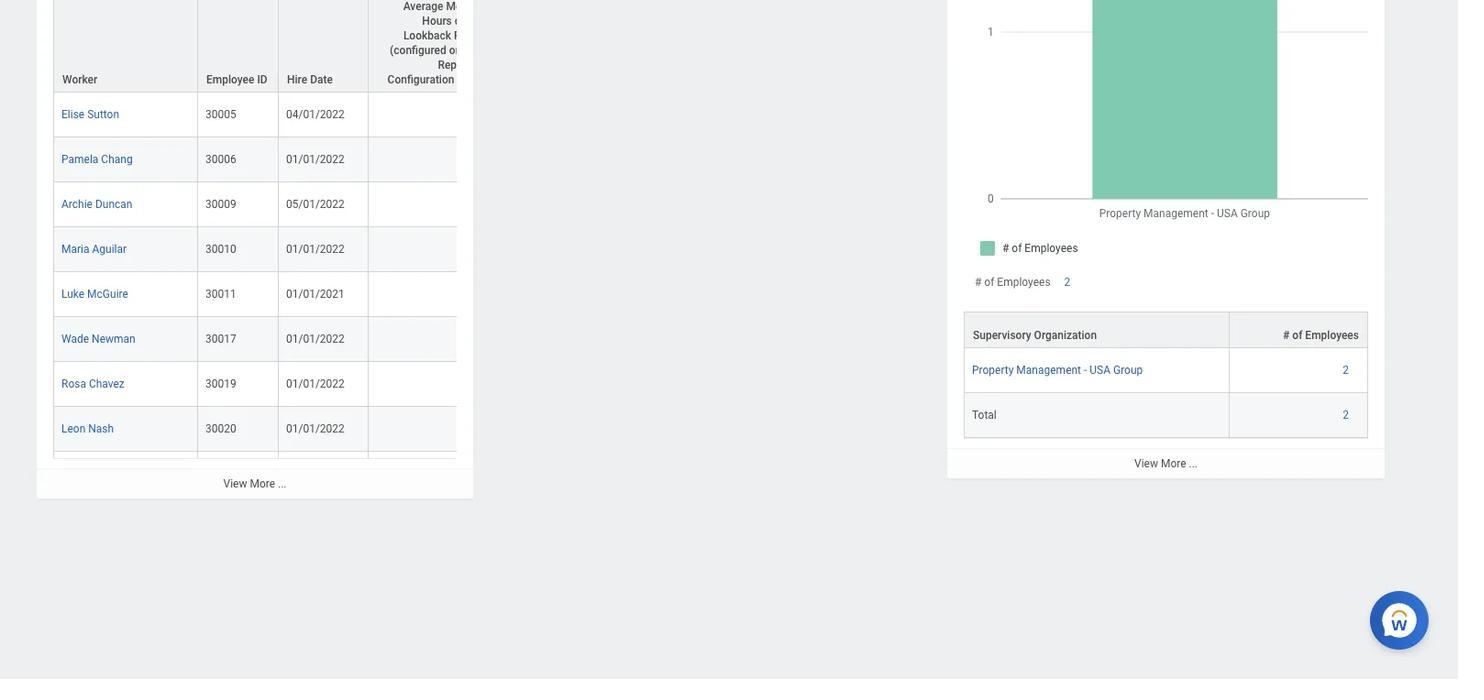 Task type: describe. For each thing, give the bounding box(es) containing it.
-
[[1084, 364, 1087, 377]]

view more ... for aca measured workers element
[[223, 478, 287, 491]]

hours
[[422, 15, 452, 28]]

elise
[[61, 108, 85, 121]]

view more ... link for aca measured workers element
[[37, 469, 473, 499]]

maria
[[61, 243, 89, 256]]

elise sutton link
[[61, 105, 119, 121]]

employees inside "# of employees" popup button
[[1306, 330, 1359, 342]]

30019
[[205, 378, 236, 391]]

employee id button
[[198, 0, 278, 92]]

0 for 30010
[[481, 243, 487, 256]]

average
[[403, 0, 443, 13]]

row containing maria aguilar
[[53, 228, 1458, 273]]

page)
[[457, 73, 486, 86]]

leon
[[61, 423, 86, 436]]

3 cell from the left
[[279, 452, 369, 523]]

aguilar
[[92, 243, 127, 256]]

duncan
[[95, 198, 133, 211]]

0 for 30019
[[481, 378, 487, 391]]

employee id column header
[[198, 0, 279, 94]]

0 for 30006
[[481, 153, 487, 166]]

of inside popup button
[[1293, 330, 1303, 342]]

maria aguilar
[[61, 243, 127, 256]]

04/01/2022
[[286, 108, 345, 121]]

0 for 30005
[[481, 108, 487, 121]]

property management - usa group link
[[972, 361, 1143, 377]]

01/01/2021
[[286, 288, 345, 301]]

row containing average monthly hours during lookback period (configured on aca reporting configuration page)
[[53, 0, 1458, 94]]

worker
[[62, 73, 97, 86]]

archie duncan
[[61, 198, 133, 211]]

employee id
[[206, 73, 268, 86]]

configuration
[[388, 73, 454, 86]]

0 for 30017
[[481, 333, 487, 346]]

maria aguilar link
[[61, 240, 127, 256]]

30017
[[205, 333, 236, 346]]

employee
[[206, 73, 254, 86]]

elise sutton
[[61, 108, 119, 121]]

... for part-time employees working more than federal full-time standard element on the right the view more ... link
[[1189, 458, 1198, 471]]

01/01/2022 for 30010
[[286, 243, 345, 256]]

0 for 30020
[[481, 423, 487, 436]]

worker column header
[[53, 0, 198, 94]]

on
[[449, 44, 462, 57]]

row containing supervisory organization
[[964, 312, 1369, 349]]

01/01/2022 for 30020
[[286, 423, 345, 436]]

# of employees inside "# of employees" popup button
[[1283, 330, 1359, 342]]

view more ... for part-time employees working more than federal full-time standard element on the right
[[1135, 458, 1198, 471]]

leon nash
[[61, 423, 114, 436]]

0 vertical spatial employees
[[997, 276, 1051, 289]]

row containing luke mcguire
[[53, 273, 1458, 317]]

luke mcguire link
[[61, 284, 128, 301]]

luke
[[61, 288, 85, 301]]

lookback
[[403, 29, 451, 42]]

id
[[257, 73, 268, 86]]

total
[[972, 409, 997, 422]]

more for the view more ... link corresponding to aca measured workers element
[[250, 478, 275, 491]]

worker button
[[54, 0, 197, 92]]

more for part-time employees working more than federal full-time standard element on the right the view more ... link
[[1161, 458, 1187, 471]]

rosa chavez
[[61, 378, 125, 391]]

group
[[1114, 364, 1143, 377]]

monthly
[[446, 0, 486, 13]]

part-time employees working more than federal full-time standard element
[[948, 0, 1385, 479]]

organization
[[1034, 330, 1097, 342]]

row containing total
[[964, 394, 1369, 439]]

nash
[[88, 423, 114, 436]]

newman
[[92, 333, 135, 346]]

0 horizontal spatial #
[[975, 276, 982, 289]]

row containing pamela chang
[[53, 138, 1458, 183]]

rosa
[[61, 378, 86, 391]]

0 vertical spatial # of employees
[[975, 276, 1051, 289]]

leon nash link
[[61, 419, 114, 436]]



Task type: vqa. For each thing, say whether or not it's contained in the screenshot.


Task type: locate. For each thing, give the bounding box(es) containing it.
...
[[1189, 458, 1198, 471], [278, 478, 287, 491]]

average monthly hours during lookback period (configured on aca reporting configuration page)
[[388, 0, 486, 86]]

0 horizontal spatial more
[[250, 478, 275, 491]]

1 horizontal spatial #
[[1283, 330, 1290, 342]]

1 horizontal spatial ...
[[1189, 458, 1198, 471]]

8 0 from the top
[[481, 423, 487, 436]]

0 vertical spatial view
[[1135, 458, 1158, 471]]

2 for middle the 2 button
[[1343, 364, 1349, 377]]

4 0 from the top
[[481, 243, 487, 256]]

3 0 from the top
[[481, 198, 487, 211]]

during
[[455, 15, 486, 28]]

1 vertical spatial 2 button
[[1343, 363, 1352, 378]]

... for the view more ... link corresponding to aca measured workers element
[[278, 478, 287, 491]]

average monthly hours during lookback period (configured on aca reporting configuration page) button
[[369, 0, 494, 92]]

0 vertical spatial view more ...
[[1135, 458, 1198, 471]]

30010
[[205, 243, 236, 256]]

0 horizontal spatial view
[[223, 478, 247, 491]]

of
[[985, 276, 995, 289], [1293, 330, 1303, 342]]

1 horizontal spatial view
[[1135, 458, 1158, 471]]

supervisory
[[973, 330, 1032, 342]]

30009
[[205, 198, 236, 211]]

view inside part-time employees working more than federal full-time standard element
[[1135, 458, 1158, 471]]

row containing elise sutton
[[53, 93, 1458, 138]]

01/01/2022 for 30006
[[286, 153, 345, 166]]

date
[[310, 73, 333, 86]]

total element
[[972, 406, 997, 422]]

hire date
[[287, 73, 333, 86]]

view more ... inside aca measured workers element
[[223, 478, 287, 491]]

6 0 from the top
[[481, 333, 487, 346]]

row containing property management - usa group
[[964, 349, 1369, 394]]

0 vertical spatial of
[[985, 276, 995, 289]]

usa
[[1090, 364, 1111, 377]]

2 cell from the left
[[198, 452, 279, 523]]

wade
[[61, 333, 89, 346]]

1 vertical spatial view more ...
[[223, 478, 287, 491]]

reporting
[[438, 59, 486, 72]]

30005
[[205, 108, 236, 121]]

luke mcguire
[[61, 288, 128, 301]]

view more ...
[[1135, 458, 1198, 471], [223, 478, 287, 491]]

row containing archie duncan
[[53, 183, 1458, 228]]

property management - usa group
[[972, 364, 1143, 377]]

... inside aca measured workers element
[[278, 478, 287, 491]]

0 vertical spatial ...
[[1189, 458, 1198, 471]]

2 vertical spatial 2
[[1343, 409, 1349, 422]]

01/01/2022
[[286, 153, 345, 166], [286, 243, 345, 256], [286, 333, 345, 346], [286, 378, 345, 391], [286, 423, 345, 436]]

view more ... link for part-time employees working more than federal full-time standard element on the right
[[948, 449, 1385, 479]]

supervisory organization button
[[965, 313, 1229, 348]]

# of employees
[[975, 276, 1051, 289], [1283, 330, 1359, 342]]

cell
[[53, 452, 198, 523], [198, 452, 279, 523], [279, 452, 369, 523], [369, 452, 495, 523]]

row containing leon nash
[[53, 407, 1458, 452]]

more inside aca measured workers element
[[250, 478, 275, 491]]

30006
[[205, 153, 236, 166]]

rosa chavez link
[[61, 374, 125, 391]]

aca
[[464, 44, 486, 57]]

1 vertical spatial of
[[1293, 330, 1303, 342]]

1 horizontal spatial view more ... link
[[948, 449, 1385, 479]]

2
[[1065, 276, 1071, 289], [1343, 364, 1349, 377], [1343, 409, 1349, 422]]

0 vertical spatial 2 button
[[1065, 275, 1074, 290]]

1 vertical spatial #
[[1283, 330, 1290, 342]]

2 for top the 2 button
[[1065, 276, 1071, 289]]

0 vertical spatial 2
[[1065, 276, 1071, 289]]

1 vertical spatial ...
[[278, 478, 287, 491]]

view
[[1135, 458, 1158, 471], [223, 478, 247, 491]]

1 vertical spatial # of employees
[[1283, 330, 1359, 342]]

management
[[1017, 364, 1082, 377]]

4 01/01/2022 from the top
[[286, 378, 345, 391]]

mcguire
[[87, 288, 128, 301]]

1 vertical spatial 2
[[1343, 364, 1349, 377]]

1 vertical spatial view
[[223, 478, 247, 491]]

1 vertical spatial more
[[250, 478, 275, 491]]

0
[[481, 108, 487, 121], [481, 153, 487, 166], [481, 198, 487, 211], [481, 243, 487, 256], [481, 288, 487, 301], [481, 333, 487, 346], [481, 378, 487, 391], [481, 423, 487, 436]]

0 horizontal spatial of
[[985, 276, 995, 289]]

#
[[975, 276, 982, 289], [1283, 330, 1290, 342]]

property
[[972, 364, 1014, 377]]

30020
[[205, 423, 236, 436]]

1 horizontal spatial more
[[1161, 458, 1187, 471]]

more
[[1161, 458, 1187, 471], [250, 478, 275, 491]]

archie
[[61, 198, 93, 211]]

wade newman link
[[61, 329, 135, 346]]

wade newman
[[61, 333, 135, 346]]

row containing wade newman
[[53, 317, 1458, 362]]

3 01/01/2022 from the top
[[286, 333, 345, 346]]

supervisory organization
[[973, 330, 1097, 342]]

0 horizontal spatial view more ... link
[[37, 469, 473, 499]]

... inside part-time employees working more than federal full-time standard element
[[1189, 458, 1198, 471]]

2 for bottommost the 2 button
[[1343, 409, 1349, 422]]

0 for 30009
[[481, 198, 487, 211]]

05/01/2022
[[286, 198, 345, 211]]

2 button
[[1065, 275, 1074, 290], [1343, 363, 1352, 378], [1343, 408, 1352, 423]]

01/01/2022 for 30017
[[286, 333, 345, 346]]

view inside aca measured workers element
[[223, 478, 247, 491]]

1 vertical spatial employees
[[1306, 330, 1359, 342]]

period
[[454, 29, 486, 42]]

0 vertical spatial more
[[1161, 458, 1187, 471]]

row containing rosa chavez
[[53, 362, 1458, 407]]

row
[[53, 0, 1458, 94], [53, 93, 1458, 138], [53, 138, 1458, 183], [53, 183, 1458, 228], [53, 228, 1458, 273], [53, 273, 1458, 317], [964, 312, 1369, 349], [53, 317, 1458, 362], [964, 349, 1369, 394], [53, 362, 1458, 407], [964, 394, 1369, 439], [53, 407, 1458, 452], [53, 452, 1458, 523]]

pamela chang
[[61, 153, 133, 166]]

(configured
[[390, 44, 447, 57]]

pamela chang link
[[61, 150, 133, 166]]

01/01/2022 for 30019
[[286, 378, 345, 391]]

# inside popup button
[[1283, 330, 1290, 342]]

chavez
[[89, 378, 125, 391]]

view for the view more ... link corresponding to aca measured workers element
[[223, 478, 247, 491]]

view more ... link
[[948, 449, 1385, 479], [37, 469, 473, 499]]

5 0 from the top
[[481, 288, 487, 301]]

2 0 from the top
[[481, 153, 487, 166]]

0 horizontal spatial employees
[[997, 276, 1051, 289]]

chang
[[101, 153, 133, 166]]

1 horizontal spatial employees
[[1306, 330, 1359, 342]]

hire date button
[[279, 0, 368, 92]]

employees
[[997, 276, 1051, 289], [1306, 330, 1359, 342]]

view more ... inside part-time employees working more than federal full-time standard element
[[1135, 458, 1198, 471]]

1 01/01/2022 from the top
[[286, 153, 345, 166]]

archie duncan link
[[61, 195, 133, 211]]

aca measured workers element
[[37, 0, 1458, 680]]

sutton
[[87, 108, 119, 121]]

pamela
[[61, 153, 98, 166]]

1 horizontal spatial # of employees
[[1283, 330, 1359, 342]]

1 cell from the left
[[53, 452, 198, 523]]

0 vertical spatial #
[[975, 276, 982, 289]]

5 01/01/2022 from the top
[[286, 423, 345, 436]]

0 horizontal spatial # of employees
[[975, 276, 1051, 289]]

1 horizontal spatial of
[[1293, 330, 1303, 342]]

0 for 30011
[[481, 288, 487, 301]]

0 horizontal spatial ...
[[278, 478, 287, 491]]

# of employees button
[[1230, 313, 1368, 348]]

7 0 from the top
[[481, 378, 487, 391]]

2 01/01/2022 from the top
[[286, 243, 345, 256]]

1 0 from the top
[[481, 108, 487, 121]]

hire
[[287, 73, 307, 86]]

2 vertical spatial 2 button
[[1343, 408, 1352, 423]]

1 horizontal spatial view more ...
[[1135, 458, 1198, 471]]

view for part-time employees working more than federal full-time standard element on the right the view more ... link
[[1135, 458, 1158, 471]]

hire date column header
[[279, 0, 369, 94]]

30011
[[205, 288, 236, 301]]

4 cell from the left
[[369, 452, 495, 523]]

0 horizontal spatial view more ...
[[223, 478, 287, 491]]



